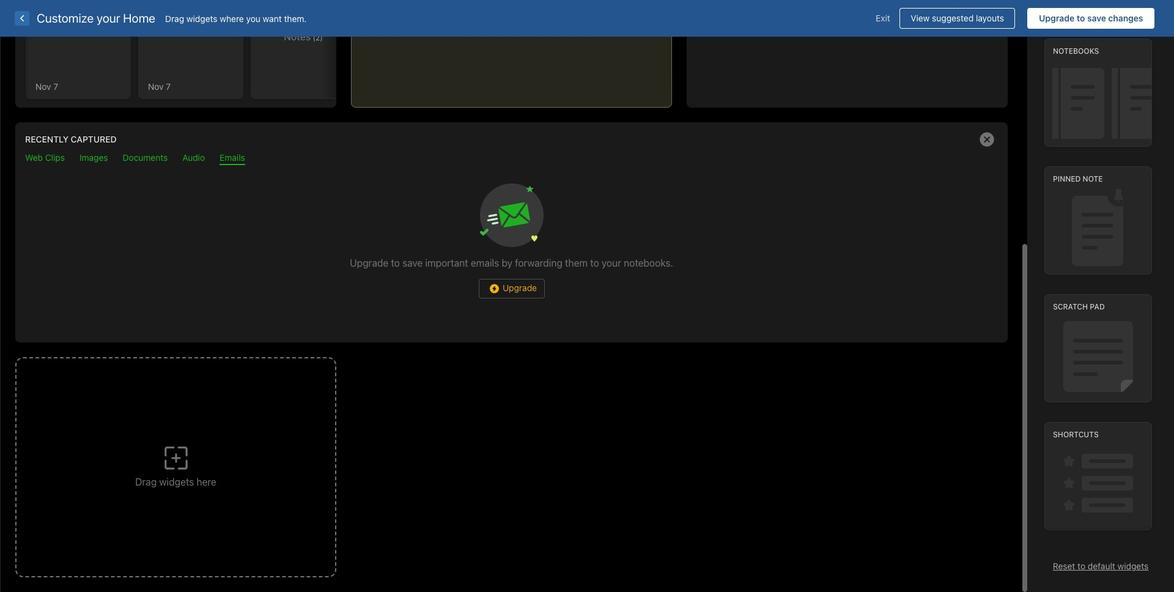 Task type: vqa. For each thing, say whether or not it's contained in the screenshot.
'exit' BUTTON
yes



Task type: locate. For each thing, give the bounding box(es) containing it.
default
[[1088, 561, 1116, 571]]

notebooks
[[1053, 47, 1099, 56]]

to
[[1077, 13, 1085, 23], [1078, 561, 1086, 571]]

1 horizontal spatial drag
[[165, 13, 184, 24]]

pinned note
[[1053, 174, 1103, 184]]

drag
[[165, 13, 184, 24], [135, 476, 157, 487]]

widgets left the here
[[159, 476, 194, 487]]

drag widgets here
[[135, 476, 216, 487]]

0 vertical spatial to
[[1077, 13, 1085, 23]]

you
[[246, 13, 261, 24]]

widgets
[[186, 13, 217, 24], [159, 476, 194, 487], [1118, 561, 1149, 571]]

reset to default widgets
[[1053, 561, 1149, 571]]

scratch pad
[[1053, 302, 1105, 312]]

exit button
[[867, 8, 900, 29]]

1 vertical spatial widgets
[[159, 476, 194, 487]]

widgets for where
[[186, 13, 217, 24]]

widgets right default
[[1118, 561, 1149, 571]]

drag left the here
[[135, 476, 157, 487]]

widgets left where
[[186, 13, 217, 24]]

changes
[[1109, 13, 1144, 23]]

to right reset
[[1078, 561, 1086, 571]]

remove image
[[975, 127, 999, 152]]

suggested
[[932, 13, 974, 23]]

layouts
[[976, 13, 1004, 23]]

1 vertical spatial drag
[[135, 476, 157, 487]]

1 vertical spatial to
[[1078, 561, 1086, 571]]

reset
[[1053, 561, 1076, 571]]

save
[[1088, 13, 1106, 23]]

scratch
[[1053, 302, 1088, 312]]

to inside button
[[1077, 13, 1085, 23]]

drag for drag widgets where you want them.
[[165, 13, 184, 24]]

drag right home
[[165, 13, 184, 24]]

0 vertical spatial widgets
[[186, 13, 217, 24]]

0 vertical spatial drag
[[165, 13, 184, 24]]

reset to default widgets button
[[1053, 561, 1149, 571]]

exit
[[876, 13, 890, 23]]

0 horizontal spatial drag
[[135, 476, 157, 487]]

view suggested layouts
[[911, 13, 1004, 23]]

to left save
[[1077, 13, 1085, 23]]

drag for drag widgets here
[[135, 476, 157, 487]]

want
[[263, 13, 282, 24]]

your
[[97, 11, 120, 25]]



Task type: describe. For each thing, give the bounding box(es) containing it.
upgrade
[[1039, 13, 1075, 23]]

home
[[123, 11, 155, 25]]

pinned
[[1053, 174, 1081, 184]]

here
[[197, 476, 216, 487]]

where
[[220, 13, 244, 24]]

them.
[[284, 13, 307, 24]]

widgets for here
[[159, 476, 194, 487]]

view suggested layouts button
[[900, 8, 1016, 29]]

upgrade to save changes
[[1039, 13, 1144, 23]]

pad
[[1090, 302, 1105, 312]]

customize
[[37, 11, 94, 25]]

2 vertical spatial widgets
[[1118, 561, 1149, 571]]

to for reset
[[1078, 561, 1086, 571]]

customize your home
[[37, 11, 155, 25]]

to for upgrade
[[1077, 13, 1085, 23]]

note
[[1083, 174, 1103, 184]]

shortcuts
[[1053, 430, 1099, 439]]

view
[[911, 13, 930, 23]]

upgrade to save changes button
[[1028, 8, 1155, 29]]

drag widgets where you want them.
[[165, 13, 307, 24]]



